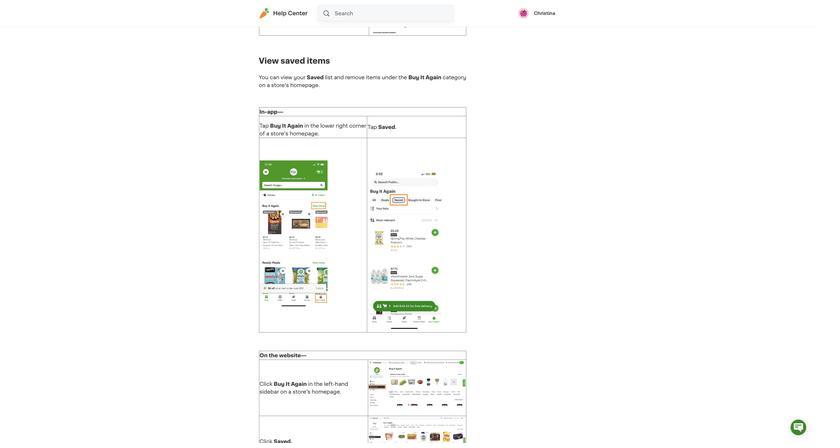 Task type: describe. For each thing, give the bounding box(es) containing it.
terms of promos, credits, & gift cards link
[[482, 2, 556, 20]]

terms
[[482, 6, 497, 10]]

tap buy it again
[[260, 123, 303, 128]]

Search search field
[[334, 6, 453, 21]]

view saved items
[[259, 57, 330, 65]]

instacart image
[[259, 8, 270, 19]]

list inside icon to the right of the item. the item shows in your list once the icon fills in.
[[291, 18, 299, 24]]

remove
[[345, 75, 365, 80]]

0 vertical spatial icon
[[313, 3, 324, 8]]

of inside icon to the right of the item. the item shows in your list once the icon fills in.
[[356, 3, 361, 8]]

in for on the website—
[[308, 382, 313, 387]]

sidebar
[[260, 390, 279, 395]]

store's inside category on a store's homepage.
[[271, 83, 289, 88]]

it for in the left-hand sidebar on a store's homepage.
[[286, 382, 290, 387]]

on inside in the left-hand sidebar on a store's homepage.
[[281, 390, 287, 395]]

help
[[273, 11, 287, 16]]

the inside in the lower right corner of a store's homepage.
[[311, 123, 319, 128]]

in for in-app—
[[305, 123, 309, 128]]

credits,
[[525, 6, 544, 10]]

item
[[308, 11, 320, 16]]

&
[[545, 6, 549, 10]]

0 vertical spatial again
[[426, 75, 442, 80]]

icon to the right of the item. the item shows in your list once the icon fills in.
[[273, 3, 361, 24]]

left-
[[324, 382, 335, 387]]

cards
[[492, 12, 506, 17]]

website—
[[279, 353, 307, 358]]

the
[[297, 11, 307, 16]]

1 vertical spatial list
[[325, 75, 333, 80]]

category
[[443, 75, 467, 80]]

terms of promos, credits, & gift cards
[[482, 6, 549, 17]]

buy for app—
[[270, 123, 281, 128]]

promos,
[[504, 6, 524, 10]]

category on a store's homepage.
[[259, 75, 467, 88]]

on inside category on a store's homepage.
[[259, 83, 266, 88]]

to
[[326, 3, 331, 8]]

tap for tap buy it again
[[260, 123, 269, 128]]

center
[[288, 11, 308, 16]]

0 vertical spatial it
[[421, 75, 425, 80]]

gift
[[482, 12, 491, 17]]

1 vertical spatial your
[[294, 75, 306, 80]]

christina link
[[519, 8, 556, 19]]

in-app—
[[260, 109, 284, 114]]

click buy it again
[[260, 382, 307, 387]]

under
[[382, 75, 398, 80]]

0 vertical spatial saved
[[307, 75, 324, 80]]

of inside terms of promos, credits, & gift cards
[[498, 6, 503, 10]]

right for corner
[[336, 123, 348, 128]]

view
[[281, 75, 293, 80]]

on
[[260, 353, 268, 358]]

christina
[[535, 11, 556, 16]]



Task type: vqa. For each thing, say whether or not it's contained in the screenshot.
Groceries Produce Organic
no



Task type: locate. For each thing, give the bounding box(es) containing it.
of down tap buy it again
[[260, 131, 265, 136]]

0 horizontal spatial of
[[260, 131, 265, 136]]

1 vertical spatial in
[[305, 123, 309, 128]]

saved left and
[[307, 75, 324, 80]]

you
[[259, 75, 269, 80]]

homepage. inside category on a store's homepage.
[[291, 83, 320, 88]]

the left left-
[[314, 382, 323, 387]]

1 horizontal spatial saved
[[379, 124, 396, 130]]

homepage. down left-
[[312, 390, 342, 395]]

.
[[396, 124, 397, 130]]

in inside in the left-hand sidebar on a store's homepage.
[[308, 382, 313, 387]]

help center link
[[259, 8, 308, 19]]

list
[[291, 18, 299, 24], [325, 75, 333, 80]]

2 vertical spatial in
[[308, 382, 313, 387]]

1 vertical spatial store's
[[271, 131, 289, 136]]

1 vertical spatial items
[[366, 75, 381, 80]]

2 vertical spatial homepage.
[[312, 390, 342, 395]]

a inside category on a store's homepage.
[[267, 83, 270, 88]]

it for in the lower right corner of a store's homepage.
[[282, 123, 286, 128]]

1 vertical spatial on
[[281, 390, 287, 395]]

1 vertical spatial it
[[282, 123, 286, 128]]

1 vertical spatial homepage.
[[290, 131, 319, 136]]

icon up item
[[313, 3, 324, 8]]

again for in the left-hand sidebar on a store's homepage.
[[291, 382, 307, 387]]

in inside in the lower right corner of a store's homepage.
[[305, 123, 309, 128]]

in up fills
[[339, 11, 344, 16]]

the left item.
[[273, 11, 281, 16]]

tap for tap saved .
[[368, 124, 377, 130]]

help center
[[273, 11, 308, 16]]

can
[[270, 75, 280, 80]]

in the left-hand sidebar on a store's homepage.
[[260, 382, 348, 395]]

hand
[[335, 382, 348, 387]]

in
[[339, 11, 344, 16], [305, 123, 309, 128], [308, 382, 313, 387]]

a for on
[[289, 390, 292, 395]]

your inside icon to the right of the item. the item shows in your list once the icon fills in.
[[345, 11, 357, 16]]

in-
[[260, 109, 267, 114]]

2 vertical spatial a
[[289, 390, 292, 395]]

homepage. down view
[[291, 83, 320, 88]]

right
[[342, 3, 354, 8], [336, 123, 348, 128]]

on down click buy it again
[[281, 390, 287, 395]]

a down click buy it again
[[289, 390, 292, 395]]

of up cards
[[498, 6, 503, 10]]

saved
[[281, 57, 305, 65]]

tap right corner
[[368, 124, 377, 130]]

store's inside in the lower right corner of a store's homepage.
[[271, 131, 289, 136]]

1 horizontal spatial list
[[325, 75, 333, 80]]

again down website—
[[291, 382, 307, 387]]

1 vertical spatial saved
[[379, 124, 396, 130]]

buy right under at the top of the page
[[409, 75, 420, 80]]

0 vertical spatial store's
[[271, 83, 289, 88]]

a inside in the left-hand sidebar on a store's homepage.
[[289, 390, 292, 395]]

right right lower
[[336, 123, 348, 128]]

a
[[267, 83, 270, 88], [267, 131, 270, 136], [289, 390, 292, 395]]

in the lower right corner of a store's homepage.
[[260, 123, 367, 136]]

icon down shows
[[324, 18, 336, 24]]

homepage. inside in the lower right corner of a store's homepage.
[[290, 131, 319, 136]]

again for in the lower right corner of a store's homepage.
[[288, 123, 303, 128]]

1 vertical spatial buy
[[270, 123, 281, 128]]

shows
[[321, 11, 338, 16]]

items right saved
[[307, 57, 330, 65]]

on
[[259, 83, 266, 88], [281, 390, 287, 395]]

0 horizontal spatial your
[[294, 75, 306, 80]]

items left under at the top of the page
[[366, 75, 381, 80]]

it down app—
[[282, 123, 286, 128]]

0 vertical spatial your
[[345, 11, 357, 16]]

1 horizontal spatial tap
[[368, 124, 377, 130]]

1 horizontal spatial items
[[366, 75, 381, 80]]

app—
[[267, 109, 284, 114]]

a for in-
[[267, 131, 270, 136]]

icon
[[313, 3, 324, 8], [324, 18, 336, 24]]

2 vertical spatial store's
[[293, 390, 311, 395]]

0 vertical spatial items
[[307, 57, 330, 65]]

it
[[421, 75, 425, 80], [282, 123, 286, 128], [286, 382, 290, 387]]

store's down can
[[271, 83, 289, 88]]

buy for the
[[274, 382, 285, 387]]

saved
[[307, 75, 324, 80], [379, 124, 396, 130]]

in left left-
[[308, 382, 313, 387]]

0 horizontal spatial saved
[[307, 75, 324, 80]]

in left lower
[[305, 123, 309, 128]]

homepage. for in-app—
[[290, 131, 319, 136]]

store's for app—
[[271, 131, 289, 136]]

a down tap buy it again
[[267, 131, 270, 136]]

0 vertical spatial in
[[339, 11, 344, 16]]

it right click
[[286, 382, 290, 387]]

click
[[260, 382, 273, 387]]

0 vertical spatial list
[[291, 18, 299, 24]]

buy up sidebar
[[274, 382, 285, 387]]

list down center
[[291, 18, 299, 24]]

you can view your saved list and remove items under the buy it again
[[259, 75, 442, 80]]

view
[[259, 57, 279, 65]]

right up in.
[[342, 3, 354, 8]]

again
[[426, 75, 442, 80], [288, 123, 303, 128], [291, 382, 307, 387]]

homepage. inside in the left-hand sidebar on a store's homepage.
[[312, 390, 342, 395]]

again left lower
[[288, 123, 303, 128]]

user avatar image
[[519, 8, 529, 19]]

saved right corner
[[379, 124, 396, 130]]

store's inside in the left-hand sidebar on a store's homepage.
[[293, 390, 311, 395]]

0 horizontal spatial list
[[291, 18, 299, 24]]

of
[[356, 3, 361, 8], [498, 6, 503, 10], [260, 131, 265, 136]]

right inside in the lower right corner of a store's homepage.
[[336, 123, 348, 128]]

1 vertical spatial right
[[336, 123, 348, 128]]

tap
[[260, 123, 269, 128], [368, 124, 377, 130]]

the inside in the left-hand sidebar on a store's homepage.
[[314, 382, 323, 387]]

the right on
[[269, 353, 278, 358]]

1 horizontal spatial on
[[281, 390, 287, 395]]

store's down click buy it again
[[293, 390, 311, 395]]

store's
[[271, 83, 289, 88], [271, 131, 289, 136], [293, 390, 311, 395]]

items
[[307, 57, 330, 65], [366, 75, 381, 80]]

homepage. for on the website—
[[312, 390, 342, 395]]

the right under at the top of the page
[[399, 75, 408, 80]]

on down the you
[[259, 83, 266, 88]]

your
[[345, 11, 357, 16], [294, 75, 306, 80]]

the down item
[[314, 18, 323, 24]]

store's for the
[[293, 390, 311, 395]]

0 vertical spatial right
[[342, 3, 354, 8]]

0 vertical spatial on
[[259, 83, 266, 88]]

of right to
[[356, 3, 361, 8]]

store's down tap buy it again
[[271, 131, 289, 136]]

1 vertical spatial a
[[267, 131, 270, 136]]

once
[[300, 18, 313, 24]]

the
[[332, 3, 341, 8], [273, 11, 281, 16], [314, 18, 323, 24], [399, 75, 408, 80], [311, 123, 319, 128], [269, 353, 278, 358], [314, 382, 323, 387]]

buy
[[409, 75, 420, 80], [270, 123, 281, 128], [274, 382, 285, 387]]

2 vertical spatial again
[[291, 382, 307, 387]]

and
[[334, 75, 344, 80]]

right for of
[[342, 3, 354, 8]]

1 vertical spatial icon
[[324, 18, 336, 24]]

it left category
[[421, 75, 425, 80]]

0 horizontal spatial on
[[259, 83, 266, 88]]

your up in.
[[345, 11, 357, 16]]

corner
[[350, 123, 367, 128]]

2 vertical spatial it
[[286, 382, 290, 387]]

right inside icon to the right of the item. the item shows in your list once the icon fills in.
[[342, 3, 354, 8]]

of inside in the lower right corner of a store's homepage.
[[260, 131, 265, 136]]

0 vertical spatial a
[[267, 83, 270, 88]]

the right to
[[332, 3, 341, 8]]

1 vertical spatial again
[[288, 123, 303, 128]]

1 horizontal spatial of
[[356, 3, 361, 8]]

in.
[[347, 18, 353, 24]]

the left lower
[[311, 123, 319, 128]]

a inside in the lower right corner of a store's homepage.
[[267, 131, 270, 136]]

item.
[[283, 11, 296, 16]]

homepage.
[[291, 83, 320, 88], [290, 131, 319, 136], [312, 390, 342, 395]]

tap saved .
[[368, 124, 397, 130]]

0 vertical spatial homepage.
[[291, 83, 320, 88]]

lower
[[321, 123, 335, 128]]

on the website—
[[260, 353, 307, 358]]

0 horizontal spatial items
[[307, 57, 330, 65]]

in inside icon to the right of the item. the item shows in your list once the icon fills in.
[[339, 11, 344, 16]]

your right view
[[294, 75, 306, 80]]

again left category
[[426, 75, 442, 80]]

fills
[[337, 18, 346, 24]]

list left and
[[325, 75, 333, 80]]

2 vertical spatial buy
[[274, 382, 285, 387]]

0 vertical spatial buy
[[409, 75, 420, 80]]

1 horizontal spatial your
[[345, 11, 357, 16]]

homepage. down tap buy it again
[[290, 131, 319, 136]]

0 horizontal spatial tap
[[260, 123, 269, 128]]

a down the you
[[267, 83, 270, 88]]

tap down in-
[[260, 123, 269, 128]]

buy down app—
[[270, 123, 281, 128]]

2 horizontal spatial of
[[498, 6, 503, 10]]



